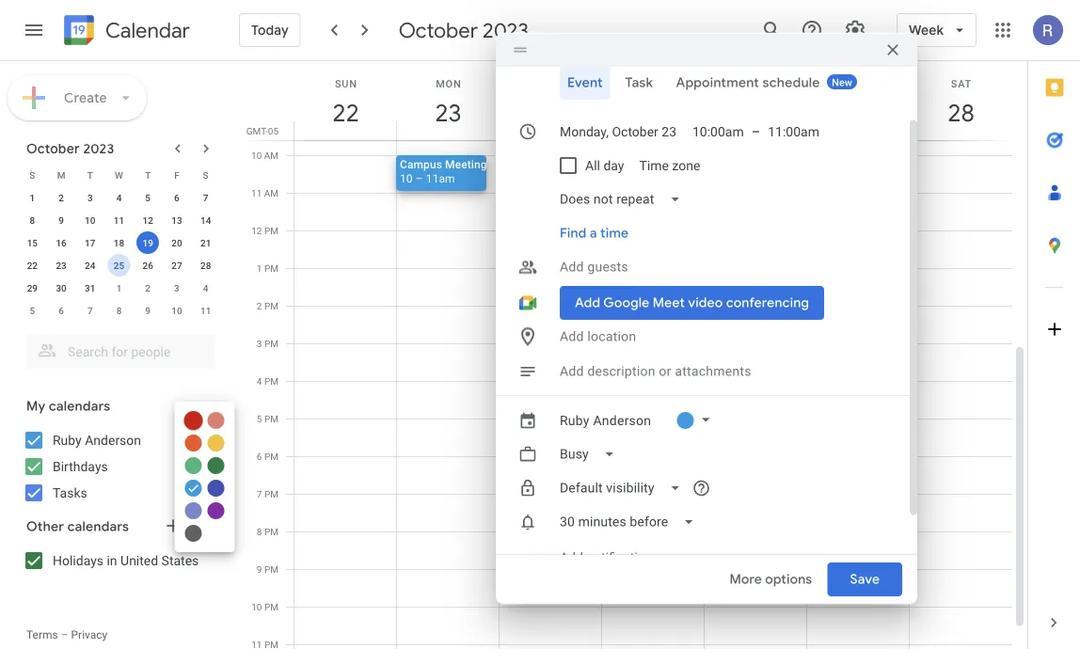 Task type: describe. For each thing, give the bounding box(es) containing it.
10 am
[[251, 150, 279, 161]]

blueberry, set event color menu item
[[207, 480, 224, 497]]

14
[[200, 215, 211, 226]]

pm for 9 pm
[[264, 564, 279, 575]]

17 element
[[79, 231, 101, 254]]

basil, set event color menu item
[[207, 457, 224, 474]]

11 am
[[251, 187, 279, 199]]

1 horizontal spatial october 2023
[[399, 17, 529, 43]]

am for 10 am
[[264, 150, 279, 161]]

7 for 7 pm
[[257, 488, 262, 500]]

23 column header
[[396, 61, 500, 140]]

week button
[[897, 8, 977, 53]]

other calendars
[[26, 518, 129, 535]]

15 element
[[21, 231, 44, 254]]

4 column header from the left
[[806, 61, 910, 140]]

20 element
[[166, 231, 188, 254]]

28 column header
[[909, 61, 1012, 140]]

sun
[[335, 78, 357, 89]]

2 pm
[[257, 300, 279, 311]]

row containing 15
[[18, 231, 220, 254]]

november 10 element
[[166, 299, 188, 322]]

5 pm
[[257, 413, 279, 424]]

27 element
[[166, 254, 188, 277]]

13
[[171, 215, 182, 226]]

add notification button
[[552, 535, 660, 581]]

pm for 10 pm
[[264, 601, 279, 613]]

25 cell
[[105, 254, 133, 277]]

campus
[[400, 158, 442, 171]]

1 vertical spatial 2023
[[83, 140, 114, 157]]

11 for 11 am
[[251, 187, 262, 199]]

november 8 element
[[108, 299, 130, 322]]

6 for 'november 6' element
[[59, 305, 64, 316]]

attachments
[[675, 364, 752, 379]]

find
[[560, 225, 587, 242]]

1 horizontal spatial anderson
[[593, 413, 651, 428]]

19
[[143, 237, 153, 248]]

add for add description or attachments
[[560, 364, 584, 379]]

banana, set event color menu item
[[207, 435, 224, 452]]

25
[[114, 260, 124, 271]]

10 element
[[79, 209, 101, 231]]

event
[[567, 74, 603, 91]]

time
[[639, 158, 669, 173]]

23 inside mon 23
[[434, 97, 461, 128]]

row containing 22
[[18, 254, 220, 277]]

to element
[[752, 124, 760, 139]]

1 horizontal spatial 5
[[145, 192, 151, 203]]

november 2 element
[[137, 277, 159, 299]]

2 t from the left
[[145, 169, 151, 181]]

add guests button
[[552, 250, 895, 284]]

6 pm
[[257, 451, 279, 462]]

6 for 6 pm
[[257, 451, 262, 462]]

1 s from the left
[[29, 169, 35, 181]]

1 pm
[[257, 263, 279, 274]]

add location
[[560, 329, 636, 344]]

row containing 29
[[18, 277, 220, 299]]

my calendars button
[[4, 391, 233, 422]]

2 vertical spatial –
[[61, 629, 68, 642]]

3 column header from the left
[[704, 61, 807, 140]]

Start time text field
[[693, 120, 744, 143]]

guests
[[587, 259, 628, 275]]

9 for 9 pm
[[257, 564, 262, 575]]

time
[[600, 225, 629, 242]]

other
[[26, 518, 64, 535]]

12 element
[[137, 209, 159, 231]]

task button
[[618, 66, 661, 100]]

26
[[143, 260, 153, 271]]

24 element
[[79, 254, 101, 277]]

14 element
[[194, 209, 217, 231]]

row containing 1
[[18, 186, 220, 209]]

find a time
[[560, 225, 629, 242]]

3 for november 3 'element'
[[174, 282, 179, 294]]

location
[[588, 329, 636, 344]]

0 vertical spatial ruby anderson
[[560, 413, 651, 428]]

ruby inside my calendars list
[[53, 432, 82, 448]]

graphite, set event color menu item
[[185, 525, 202, 542]]

tomato, set event color menu item
[[184, 411, 203, 430]]

am for 11 am
[[264, 187, 279, 199]]

pm for 12 pm
[[264, 225, 279, 236]]

week
[[909, 22, 944, 39]]

ruby anderson inside my calendars list
[[53, 432, 141, 448]]

23 link
[[427, 91, 470, 135]]

27
[[171, 260, 182, 271]]

0 vertical spatial 3
[[87, 192, 93, 203]]

gmt-05
[[246, 125, 279, 136]]

november 7 element
[[79, 299, 101, 322]]

8 pm
[[257, 526, 279, 537]]

31
[[85, 282, 95, 294]]

mon
[[436, 78, 462, 89]]

1 horizontal spatial 6
[[174, 192, 179, 203]]

Start date text field
[[560, 120, 677, 143]]

calendar element
[[60, 11, 190, 53]]

15
[[27, 237, 38, 248]]

28 link
[[940, 91, 983, 135]]

0 horizontal spatial 9
[[59, 215, 64, 226]]

4 pm
[[257, 375, 279, 387]]

29 element
[[21, 277, 44, 299]]

7 for november 7 element
[[87, 305, 93, 316]]

24
[[85, 260, 95, 271]]

9 for november 9 element
[[145, 305, 151, 316]]

create
[[64, 89, 107, 106]]

22 inside column header
[[331, 97, 358, 128]]

0 vertical spatial 2023
[[483, 17, 529, 43]]

holidays in united states
[[53, 553, 199, 568]]

calendar heading
[[102, 17, 190, 44]]

in
[[107, 553, 117, 568]]

mon 23
[[434, 78, 462, 128]]

time zone
[[639, 158, 700, 173]]

1 column header from the left
[[499, 61, 602, 140]]

holidays
[[53, 553, 104, 568]]

event button
[[560, 66, 610, 100]]

tab list containing event
[[511, 66, 895, 100]]

2 for november 2 element
[[145, 282, 151, 294]]

terms link
[[26, 629, 58, 642]]

my calendars list
[[4, 425, 233, 508]]

m
[[57, 169, 65, 181]]

2 s from the left
[[203, 169, 209, 181]]

other calendars button
[[4, 512, 233, 542]]

main drawer image
[[23, 19, 45, 41]]

22 column header
[[294, 61, 397, 140]]

new element
[[827, 74, 857, 89]]

office
[[624, 271, 655, 284]]

add for add location
[[560, 329, 584, 344]]

peacock, set event color menu item
[[185, 480, 202, 497]]

add other calendars image
[[164, 517, 183, 535]]

add description or attachments
[[560, 364, 752, 379]]

22 element
[[21, 254, 44, 277]]

my calendars
[[26, 398, 110, 415]]

8 for november 8 element
[[116, 305, 122, 316]]

f
[[174, 169, 179, 181]]

10 for november 10 element on the top left
[[171, 305, 182, 316]]



Task type: locate. For each thing, give the bounding box(es) containing it.
2 horizontal spatial 2
[[257, 300, 262, 311]]

– down campus
[[416, 172, 423, 185]]

1 vertical spatial october 2023
[[26, 140, 114, 157]]

zone
[[672, 158, 700, 173]]

october 2023 up "m"
[[26, 140, 114, 157]]

–
[[752, 124, 760, 139], [416, 172, 423, 185], [61, 629, 68, 642]]

21
[[200, 237, 211, 248]]

settings menu image
[[844, 19, 867, 41]]

flamingo, set event color menu item
[[207, 412, 224, 429]]

anderson
[[593, 413, 651, 428], [85, 432, 141, 448]]

gmt-
[[246, 125, 268, 136]]

30 element
[[50, 277, 73, 299]]

add left notification
[[560, 550, 583, 565]]

november 11 element
[[194, 299, 217, 322]]

28 down 21
[[200, 260, 211, 271]]

12 for 12 pm
[[251, 225, 262, 236]]

6 up 13 element
[[174, 192, 179, 203]]

row group
[[18, 186, 220, 322]]

0 horizontal spatial s
[[29, 169, 35, 181]]

9 up 10 pm
[[257, 564, 262, 575]]

calendar
[[105, 17, 190, 44]]

0 vertical spatial october
[[399, 17, 478, 43]]

28 element
[[194, 254, 217, 277]]

10
[[251, 150, 262, 161], [400, 172, 413, 185], [85, 215, 95, 226], [171, 305, 182, 316], [251, 601, 262, 613]]

2023
[[483, 17, 529, 43], [83, 140, 114, 157]]

calendars for other calendars
[[67, 518, 129, 535]]

1 vertical spatial 5
[[30, 305, 35, 316]]

3 for 3 pm
[[257, 338, 262, 349]]

appointment
[[676, 74, 759, 91]]

tangerine, set event color menu item
[[185, 435, 202, 452]]

11am
[[426, 172, 455, 185]]

united
[[120, 553, 158, 568]]

1 vertical spatial anderson
[[85, 432, 141, 448]]

ruby anderson
[[560, 413, 651, 428], [53, 432, 141, 448]]

3 pm
[[257, 338, 279, 349]]

office hours
[[624, 271, 689, 284]]

8 for 8 pm
[[257, 526, 262, 537]]

all day
[[585, 158, 624, 173]]

1 vertical spatial 4
[[203, 282, 208, 294]]

1 horizontal spatial ruby
[[560, 413, 590, 428]]

privacy link
[[71, 629, 108, 642]]

2 horizontal spatial 8
[[257, 526, 262, 537]]

calendars up in in the left bottom of the page
[[67, 518, 129, 535]]

1 up 15 element
[[30, 192, 35, 203]]

pm for 7 pm
[[264, 488, 279, 500]]

am down "05"
[[264, 150, 279, 161]]

calendars right my in the left of the page
[[49, 398, 110, 415]]

20
[[171, 237, 182, 248]]

None search field
[[0, 327, 233, 369]]

pm for 6 pm
[[264, 451, 279, 462]]

add down find
[[560, 259, 584, 275]]

2 column header from the left
[[601, 61, 705, 140]]

2 horizontal spatial 7
[[257, 488, 262, 500]]

1 for 1 pm
[[257, 263, 262, 274]]

1 vertical spatial 7
[[87, 305, 93, 316]]

notification
[[587, 550, 652, 565]]

1 horizontal spatial 9
[[145, 305, 151, 316]]

1 vertical spatial 28
[[200, 260, 211, 271]]

1 vertical spatial 23
[[56, 260, 67, 271]]

1 horizontal spatial t
[[145, 169, 151, 181]]

2 vertical spatial 3
[[257, 338, 262, 349]]

4 pm from the top
[[264, 338, 279, 349]]

4 up 11 "element"
[[116, 192, 122, 203]]

10 down gmt-
[[251, 150, 262, 161]]

am up 12 pm
[[264, 187, 279, 199]]

1 horizontal spatial 23
[[434, 97, 461, 128]]

1 vertical spatial calendars
[[67, 518, 129, 535]]

october 2023 up mon
[[399, 17, 529, 43]]

november 3 element
[[166, 277, 188, 299]]

2 vertical spatial 11
[[200, 305, 211, 316]]

1 horizontal spatial 28
[[946, 97, 973, 128]]

4 for 4 pm
[[257, 375, 262, 387]]

2 vertical spatial 5
[[257, 413, 262, 424]]

3 pm from the top
[[264, 300, 279, 311]]

1
[[30, 192, 35, 203], [257, 263, 262, 274], [116, 282, 122, 294]]

1 vertical spatial 22
[[27, 260, 38, 271]]

11 inside "element"
[[114, 215, 124, 226]]

2 pm from the top
[[264, 263, 279, 274]]

calendars for my calendars
[[49, 398, 110, 415]]

6 down 30 element
[[59, 305, 64, 316]]

campus meeting 10 – 11am
[[400, 158, 487, 185]]

2023 up '23' column header
[[483, 17, 529, 43]]

2
[[59, 192, 64, 203], [145, 282, 151, 294], [257, 300, 262, 311]]

0 horizontal spatial anderson
[[85, 432, 141, 448]]

7 up 14 element
[[203, 192, 208, 203]]

25 element
[[108, 254, 130, 277]]

11 for november 11 element
[[200, 305, 211, 316]]

s
[[29, 169, 35, 181], [203, 169, 209, 181]]

row
[[18, 164, 220, 186], [18, 186, 220, 209], [18, 209, 220, 231], [18, 231, 220, 254], [18, 254, 220, 277], [18, 277, 220, 299], [18, 299, 220, 322]]

birthdays
[[53, 459, 108, 474]]

19, today element
[[137, 231, 159, 254]]

8 inside grid
[[257, 526, 262, 537]]

1 horizontal spatial 4
[[203, 282, 208, 294]]

1 inside grid
[[257, 263, 262, 274]]

5 down 29 element
[[30, 305, 35, 316]]

7 pm from the top
[[264, 451, 279, 462]]

4 add from the top
[[560, 550, 583, 565]]

28 inside 'element'
[[200, 260, 211, 271]]

0 horizontal spatial 22
[[27, 260, 38, 271]]

add left location
[[560, 329, 584, 344]]

add down add location
[[560, 364, 584, 379]]

row containing s
[[18, 164, 220, 186]]

22 link
[[324, 91, 367, 135]]

pm up 2 pm
[[264, 263, 279, 274]]

22 down sun
[[331, 97, 358, 128]]

0 horizontal spatial ruby anderson
[[53, 432, 141, 448]]

11 for 11 "element"
[[114, 215, 124, 226]]

meeting
[[445, 158, 487, 171]]

– left end time text field
[[752, 124, 760, 139]]

0 horizontal spatial 6
[[59, 305, 64, 316]]

1 pm from the top
[[264, 225, 279, 236]]

new
[[832, 77, 852, 88]]

1 t from the left
[[87, 169, 93, 181]]

terms
[[26, 629, 58, 642]]

ruby down description
[[560, 413, 590, 428]]

0 vertical spatial 8
[[30, 215, 35, 226]]

october 2023
[[399, 17, 529, 43], [26, 140, 114, 157]]

5 row from the top
[[18, 254, 220, 277]]

26 element
[[137, 254, 159, 277]]

6 row from the top
[[18, 277, 220, 299]]

6 up 7 pm
[[257, 451, 262, 462]]

november 9 element
[[137, 299, 159, 322]]

tasks
[[53, 485, 87, 501]]

29
[[27, 282, 38, 294]]

t left f
[[145, 169, 151, 181]]

add for add notification
[[560, 550, 583, 565]]

Search for people text field
[[38, 335, 203, 369]]

18 element
[[108, 231, 130, 254]]

1 row from the top
[[18, 164, 220, 186]]

s right f
[[203, 169, 209, 181]]

add
[[560, 259, 584, 275], [560, 329, 584, 344], [560, 364, 584, 379], [560, 550, 583, 565]]

16 element
[[50, 231, 73, 254]]

2 up "3 pm"
[[257, 300, 262, 311]]

pm
[[264, 225, 279, 236], [264, 263, 279, 274], [264, 300, 279, 311], [264, 338, 279, 349], [264, 375, 279, 387], [264, 413, 279, 424], [264, 451, 279, 462], [264, 488, 279, 500], [264, 526, 279, 537], [264, 564, 279, 575], [264, 601, 279, 613]]

october up "m"
[[26, 140, 80, 157]]

2 down "m"
[[59, 192, 64, 203]]

1 vertical spatial 1
[[257, 263, 262, 274]]

None field
[[552, 183, 696, 216], [552, 438, 630, 471], [552, 471, 696, 505], [552, 505, 710, 539], [552, 183, 696, 216], [552, 438, 630, 471], [552, 471, 696, 505], [552, 505, 710, 539]]

lavender, set event color menu item
[[185, 502, 202, 519]]

today
[[251, 22, 289, 39]]

november 1 element
[[108, 277, 130, 299]]

4 up 5 pm
[[257, 375, 262, 387]]

1 horizontal spatial tab list
[[1028, 61, 1080, 597]]

5 for november 5 element
[[30, 305, 35, 316]]

0 horizontal spatial ruby
[[53, 432, 82, 448]]

1 horizontal spatial –
[[416, 172, 423, 185]]

pm down 9 pm
[[264, 601, 279, 613]]

pm for 2 pm
[[264, 300, 279, 311]]

0 horizontal spatial 12
[[143, 215, 153, 226]]

create button
[[8, 75, 147, 120]]

2 horizontal spatial 11
[[251, 187, 262, 199]]

sun 22
[[331, 78, 358, 128]]

0 vertical spatial 4
[[116, 192, 122, 203]]

tab list
[[1028, 61, 1080, 597], [511, 66, 895, 100]]

pm down 6 pm at bottom
[[264, 488, 279, 500]]

12 for 12
[[143, 215, 153, 226]]

0 vertical spatial 23
[[434, 97, 461, 128]]

7 row from the top
[[18, 299, 220, 322]]

2 horizontal spatial 1
[[257, 263, 262, 274]]

0 vertical spatial 2
[[59, 192, 64, 203]]

End time text field
[[768, 120, 820, 143]]

calendars
[[49, 398, 110, 415], [67, 518, 129, 535]]

2 vertical spatial 7
[[257, 488, 262, 500]]

3 add from the top
[[560, 364, 584, 379]]

7
[[203, 192, 208, 203], [87, 305, 93, 316], [257, 488, 262, 500]]

0 vertical spatial calendars
[[49, 398, 110, 415]]

pm up 1 pm
[[264, 225, 279, 236]]

schedule
[[763, 74, 820, 91]]

add inside add notification button
[[560, 550, 583, 565]]

0 horizontal spatial 11
[[114, 215, 124, 226]]

2023 down the create
[[83, 140, 114, 157]]

1 horizontal spatial ruby anderson
[[560, 413, 651, 428]]

8
[[30, 215, 35, 226], [116, 305, 122, 316], [257, 526, 262, 537]]

9 pm
[[257, 564, 279, 575]]

office hours button
[[600, 267, 692, 343]]

ruby up birthdays
[[53, 432, 82, 448]]

2 vertical spatial 4
[[257, 375, 262, 387]]

2 vertical spatial 9
[[257, 564, 262, 575]]

appointment schedule
[[676, 74, 820, 91]]

23 element
[[50, 254, 73, 277]]

18
[[114, 237, 124, 248]]

pm up 7 pm
[[264, 451, 279, 462]]

10 down campus
[[400, 172, 413, 185]]

0 vertical spatial 28
[[946, 97, 973, 128]]

pm down 8 pm at the left bottom of page
[[264, 564, 279, 575]]

october up mon
[[399, 17, 478, 43]]

11 down the 10 am
[[251, 187, 262, 199]]

0 vertical spatial 7
[[203, 192, 208, 203]]

privacy
[[71, 629, 108, 642]]

add inside add guests dropdown button
[[560, 259, 584, 275]]

2 horizontal spatial 5
[[257, 413, 262, 424]]

12 inside october 2023 grid
[[143, 215, 153, 226]]

31 element
[[79, 277, 101, 299]]

0 vertical spatial 1
[[30, 192, 35, 203]]

sage, set event color menu item
[[185, 457, 202, 474]]

pm for 4 pm
[[264, 375, 279, 387]]

4 inside 'element'
[[203, 282, 208, 294]]

t left w
[[87, 169, 93, 181]]

28 inside column header
[[946, 97, 973, 128]]

3 down 27 element
[[174, 282, 179, 294]]

grape, set event color menu item
[[207, 502, 224, 519]]

task
[[625, 74, 653, 91]]

add for add guests
[[560, 259, 584, 275]]

6 inside grid
[[257, 451, 262, 462]]

2 horizontal spatial 4
[[257, 375, 262, 387]]

0 horizontal spatial 3
[[87, 192, 93, 203]]

17
[[85, 237, 95, 248]]

grid containing 22
[[241, 61, 1027, 649]]

2 horizontal spatial –
[[752, 124, 760, 139]]

november 6 element
[[50, 299, 73, 322]]

1 horizontal spatial 22
[[331, 97, 358, 128]]

13 element
[[166, 209, 188, 231]]

row group containing 1
[[18, 186, 220, 322]]

10 pm from the top
[[264, 564, 279, 575]]

0 vertical spatial ruby
[[560, 413, 590, 428]]

w
[[115, 169, 123, 181]]

22 down 15
[[27, 260, 38, 271]]

10 down november 3 'element'
[[171, 305, 182, 316]]

october 2023 grid
[[18, 164, 220, 322]]

– right terms link
[[61, 629, 68, 642]]

0 vertical spatial 6
[[174, 192, 179, 203]]

add guests
[[560, 259, 628, 275]]

3 up 10 element
[[87, 192, 93, 203]]

8 down 7 pm
[[257, 526, 262, 537]]

0 horizontal spatial october
[[26, 140, 80, 157]]

1 horizontal spatial 1
[[116, 282, 122, 294]]

4
[[116, 192, 122, 203], [203, 282, 208, 294], [257, 375, 262, 387]]

2 vertical spatial 6
[[257, 451, 262, 462]]

all
[[585, 158, 600, 173]]

october
[[399, 17, 478, 43], [26, 140, 80, 157]]

1 horizontal spatial 12
[[251, 225, 262, 236]]

row containing 8
[[18, 209, 220, 231]]

0 horizontal spatial 23
[[56, 260, 67, 271]]

a
[[590, 225, 597, 242]]

anderson down the my calendars dropdown button
[[85, 432, 141, 448]]

1 vertical spatial ruby
[[53, 432, 82, 448]]

28 down sat on the right top of page
[[946, 97, 973, 128]]

9 inside grid
[[257, 564, 262, 575]]

1 horizontal spatial october
[[399, 17, 478, 43]]

19 cell
[[133, 231, 162, 254]]

0 vertical spatial anderson
[[593, 413, 651, 428]]

4 row from the top
[[18, 231, 220, 254]]

0 horizontal spatial –
[[61, 629, 68, 642]]

time zone button
[[632, 149, 708, 183]]

16
[[56, 237, 67, 248]]

23 down mon
[[434, 97, 461, 128]]

4 inside grid
[[257, 375, 262, 387]]

1 vertical spatial –
[[416, 172, 423, 185]]

0 vertical spatial 5
[[145, 192, 151, 203]]

10 for 10 element
[[85, 215, 95, 226]]

1 vertical spatial 6
[[59, 305, 64, 316]]

– inside campus meeting 10 – 11am
[[416, 172, 423, 185]]

1 horizontal spatial 11
[[200, 305, 211, 316]]

10 down 9 pm
[[251, 601, 262, 613]]

6 pm from the top
[[264, 413, 279, 424]]

11 pm from the top
[[264, 601, 279, 613]]

grid
[[241, 61, 1027, 649]]

pm down "3 pm"
[[264, 375, 279, 387]]

hours
[[658, 271, 689, 284]]

1 vertical spatial ruby anderson
[[53, 432, 141, 448]]

today button
[[239, 8, 301, 53]]

1 horizontal spatial 3
[[174, 282, 179, 294]]

anderson down description
[[593, 413, 651, 428]]

0 horizontal spatial 2023
[[83, 140, 114, 157]]

0 horizontal spatial 2
[[59, 192, 64, 203]]

0 horizontal spatial 4
[[116, 192, 122, 203]]

2 down 26 element on the top
[[145, 282, 151, 294]]

2 horizontal spatial 6
[[257, 451, 262, 462]]

ruby anderson down description
[[560, 413, 651, 428]]

0 horizontal spatial 8
[[30, 215, 35, 226]]

12 down the 11 am
[[251, 225, 262, 236]]

10 inside campus meeting 10 – 11am
[[400, 172, 413, 185]]

states
[[161, 553, 199, 568]]

pm for 8 pm
[[264, 526, 279, 537]]

05
[[268, 125, 279, 136]]

2 add from the top
[[560, 329, 584, 344]]

9 down november 2 element
[[145, 305, 151, 316]]

11 inside grid
[[251, 187, 262, 199]]

pm down 7 pm
[[264, 526, 279, 537]]

7 up 8 pm at the left bottom of page
[[257, 488, 262, 500]]

1 up november 8 element
[[116, 282, 122, 294]]

7 inside grid
[[257, 488, 262, 500]]

4 for november 4 'element'
[[203, 282, 208, 294]]

5 pm from the top
[[264, 375, 279, 387]]

3 down 2 pm
[[257, 338, 262, 349]]

3 inside 'element'
[[174, 282, 179, 294]]

10 up 17
[[85, 215, 95, 226]]

1 add from the top
[[560, 259, 584, 275]]

5 down 4 pm
[[257, 413, 262, 424]]

ruby anderson up birthdays
[[53, 432, 141, 448]]

november 5 element
[[21, 299, 44, 322]]

2 vertical spatial 1
[[116, 282, 122, 294]]

column header
[[499, 61, 602, 140], [601, 61, 705, 140], [704, 61, 807, 140], [806, 61, 910, 140]]

2 horizontal spatial 9
[[257, 564, 262, 575]]

pm up 4 pm
[[264, 338, 279, 349]]

sat 28
[[946, 78, 973, 128]]

7 down 31 element
[[87, 305, 93, 316]]

3 row from the top
[[18, 209, 220, 231]]

description
[[588, 364, 656, 379]]

4 down 28 'element'
[[203, 282, 208, 294]]

november 4 element
[[194, 277, 217, 299]]

9 up the 16 element
[[59, 215, 64, 226]]

1 vertical spatial 2
[[145, 282, 151, 294]]

0 vertical spatial 9
[[59, 215, 64, 226]]

anderson inside my calendars list
[[85, 432, 141, 448]]

12 up the 19
[[143, 215, 153, 226]]

pm down 1 pm
[[264, 300, 279, 311]]

12 pm
[[251, 225, 279, 236]]

0 horizontal spatial tab list
[[511, 66, 895, 100]]

2 for 2 pm
[[257, 300, 262, 311]]

1 for november 1 element
[[116, 282, 122, 294]]

2 vertical spatial 2
[[257, 300, 262, 311]]

1 horizontal spatial 2
[[145, 282, 151, 294]]

0 horizontal spatial october 2023
[[26, 140, 114, 157]]

5 for 5 pm
[[257, 413, 262, 424]]

day
[[604, 158, 624, 173]]

row containing 5
[[18, 299, 220, 322]]

1 down 12 pm
[[257, 263, 262, 274]]

1 am from the top
[[264, 150, 279, 161]]

10 for 10 pm
[[251, 601, 262, 613]]

8 pm from the top
[[264, 488, 279, 500]]

find a time button
[[552, 216, 636, 250]]

sat
[[951, 78, 972, 89]]

11 down november 4 'element'
[[200, 305, 211, 316]]

8 up 15 element
[[30, 215, 35, 226]]

30
[[56, 282, 67, 294]]

add notification
[[560, 550, 652, 565]]

0 horizontal spatial t
[[87, 169, 93, 181]]

12
[[143, 215, 153, 226], [251, 225, 262, 236]]

0 horizontal spatial 1
[[30, 192, 35, 203]]

22 inside october 2023 grid
[[27, 260, 38, 271]]

9 pm from the top
[[264, 526, 279, 537]]

pm up 6 pm at bottom
[[264, 413, 279, 424]]

1 vertical spatial 11
[[114, 215, 124, 226]]

1 horizontal spatial 8
[[116, 305, 122, 316]]

5 inside grid
[[257, 413, 262, 424]]

pm for 3 pm
[[264, 338, 279, 349]]

0 vertical spatial –
[[752, 124, 760, 139]]

pm for 1 pm
[[264, 263, 279, 274]]

s left "m"
[[29, 169, 35, 181]]

21 element
[[194, 231, 217, 254]]

pm for 5 pm
[[264, 413, 279, 424]]

or
[[659, 364, 671, 379]]

6
[[174, 192, 179, 203], [59, 305, 64, 316], [257, 451, 262, 462]]

5 up 12 element
[[145, 192, 151, 203]]

1 horizontal spatial 7
[[203, 192, 208, 203]]

23
[[434, 97, 461, 128], [56, 260, 67, 271]]

my
[[26, 398, 46, 415]]

11 up 18
[[114, 215, 124, 226]]

1 horizontal spatial 2023
[[483, 17, 529, 43]]

2 am from the top
[[264, 187, 279, 199]]

10 pm
[[251, 601, 279, 613]]

t
[[87, 169, 93, 181], [145, 169, 151, 181]]

ruby
[[560, 413, 590, 428], [53, 432, 82, 448]]

23 down 16 on the left of the page
[[56, 260, 67, 271]]

2 row from the top
[[18, 186, 220, 209]]

11 element
[[108, 209, 130, 231]]

0 horizontal spatial 28
[[200, 260, 211, 271]]

0 horizontal spatial 7
[[87, 305, 93, 316]]

10 for 10 am
[[251, 150, 262, 161]]

8 down november 1 element
[[116, 305, 122, 316]]

1 vertical spatial 3
[[174, 282, 179, 294]]



Task type: vqa. For each thing, say whether or not it's contained in the screenshot.
tab list containing Event
yes



